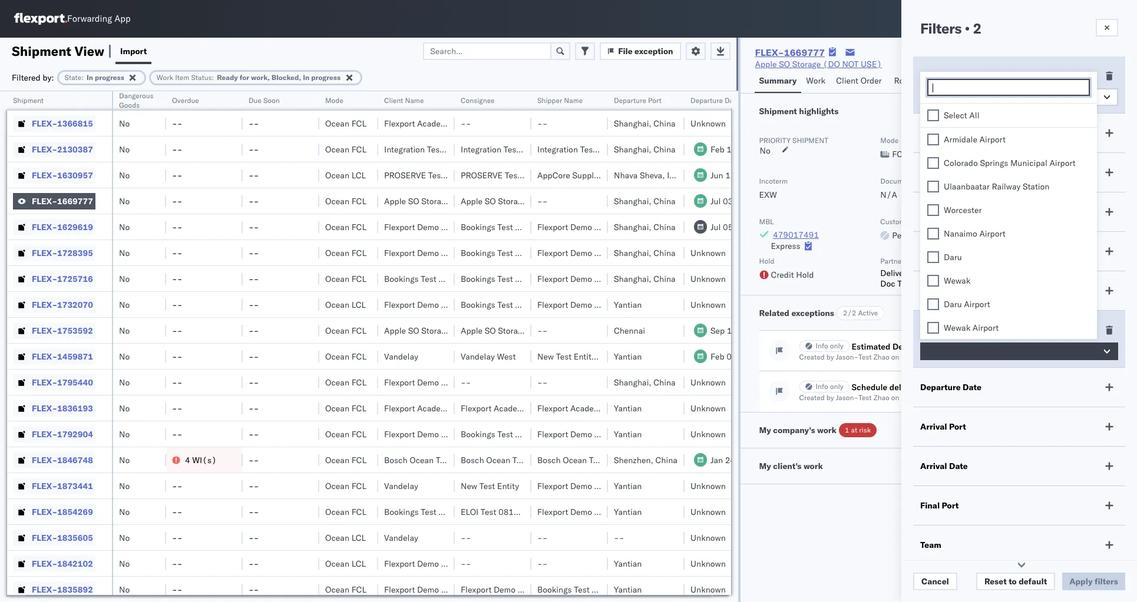 Task type: vqa. For each thing, say whether or not it's contained in the screenshot.
FLEX-2154112
no



Task type: describe. For each thing, give the bounding box(es) containing it.
route button
[[890, 70, 922, 93]]

feb 08, 2023 est
[[711, 352, 779, 362]]

mode button
[[319, 94, 367, 105]]

flexport demo shipper for flex-1732070
[[384, 300, 470, 310]]

flex-1795440 button
[[13, 375, 95, 391]]

fcl for flex-2130387
[[352, 144, 367, 155]]

1 vertical spatial delivery
[[890, 383, 920, 393]]

no inside wants flexport in-bond transit no
[[1002, 230, 1013, 241]]

2130387
[[57, 144, 93, 155]]

ready
[[217, 73, 238, 82]]

fcl for flex-1792904
[[352, 429, 367, 440]]

china for flex-1795440
[[654, 377, 676, 388]]

jan 24, 2023 est
[[711, 455, 777, 466]]

client order button
[[832, 70, 890, 93]]

1669777 inside button
[[57, 196, 93, 207]]

express
[[771, 241, 801, 252]]

forwarding app link
[[14, 13, 131, 25]]

ulaanbaatar
[[944, 182, 990, 192]]

shipment
[[793, 136, 829, 145]]

2 account from the left
[[523, 170, 554, 181]]

zhao for schedule
[[874, 394, 890, 403]]

flex-1842102
[[32, 559, 93, 570]]

select all
[[944, 110, 980, 121]]

filtered by:
[[12, 72, 54, 83]]

resize handle column header for consignee
[[517, 91, 532, 603]]

china for flex-1725716
[[654, 274, 676, 284]]

ocean for 1732070
[[325, 300, 349, 310]]

shipper inside button
[[538, 96, 562, 105]]

flex-1753592 button
[[13, 323, 95, 339]]

vessel
[[921, 286, 946, 296]]

flex- for flex-1835605 button
[[32, 533, 57, 544]]

documents for documents available for broker n/a
[[881, 177, 917, 186]]

1 horizontal spatial in
[[303, 73, 310, 82]]

0 horizontal spatial progress
[[95, 73, 124, 82]]

departure date button
[[685, 94, 809, 105]]

flex- for flex-1630957 button
[[32, 170, 57, 181]]

transit
[[1082, 217, 1104, 226]]

ocean for 1669777
[[325, 196, 349, 207]]

flex-1854269 button
[[13, 504, 95, 521]]

est for feb 08, 2023 est
[[764, 352, 779, 362]]

1 bosch from the left
[[384, 455, 408, 466]]

0 vertical spatial 2
[[973, 19, 982, 37]]

chennai
[[614, 326, 645, 336]]

related exceptions
[[759, 308, 835, 319]]

no for flex-1753592
[[119, 326, 130, 336]]

Search... text field
[[423, 42, 552, 60]]

client's
[[773, 461, 802, 472]]

import
[[120, 46, 147, 56]]

apple inside client apple so storage (do not use) incoterm exw
[[1002, 149, 1024, 160]]

unknown for flex-1835605
[[691, 533, 726, 544]]

no for flex-2130387
[[119, 144, 130, 155]]

ocean fcl for flex-1873441
[[325, 481, 367, 492]]

4 resize handle column header from the left
[[305, 91, 319, 603]]

no for flex-1669777
[[119, 196, 130, 207]]

on for delivery
[[892, 394, 900, 403]]

not inside client apple so storage (do not use) incoterm exw
[[1089, 149, 1106, 160]]

2022 for 05,
[[738, 222, 759, 233]]

schedule delivery outside quoted range
[[852, 383, 1003, 393]]

my client's work
[[759, 461, 823, 472]]

ocean for 1630957
[[325, 170, 349, 181]]

ocean fcl for flex-1459871
[[325, 352, 367, 362]]

client inside client apple so storage (do not use) incoterm exw
[[1002, 136, 1021, 145]]

0 vertical spatial flex-1669777
[[755, 47, 825, 58]]

flexport demo shipper co. for flex-1725716
[[538, 274, 637, 284]]

1 horizontal spatial delivery
[[1023, 342, 1053, 352]]

shanghai, china for 1795440
[[614, 377, 676, 388]]

08,
[[727, 352, 740, 362]]

ocean for 2130387
[[325, 144, 349, 155]]

info only for schedule
[[816, 383, 844, 391]]

1 horizontal spatial 1669777
[[784, 47, 825, 58]]

flex- for 'flex-1846748' button
[[32, 455, 57, 466]]

3 bosch from the left
[[538, 455, 561, 466]]

entity for new test entity
[[497, 481, 519, 492]]

info for schedule delivery outside quoted range
[[816, 383, 828, 391]]

at for outside
[[923, 394, 929, 403]]

1 : from the left
[[81, 73, 84, 82]]

unknown for flex-1792904
[[691, 429, 726, 440]]

ulaanbaatar railway station
[[944, 182, 1050, 192]]

1 vertical spatial hold
[[796, 270, 814, 281]]

shanghai, china for 1366815
[[614, 118, 676, 129]]

1 bosch ocean test from the left
[[384, 455, 452, 466]]

os button
[[1096, 5, 1123, 32]]

quoted
[[953, 383, 980, 393]]

client inside button
[[836, 75, 859, 86]]

broker
[[960, 177, 981, 186]]

yantian for 1854269
[[614, 507, 642, 518]]

0 horizontal spatial hold
[[759, 257, 775, 266]]

daru airport
[[944, 299, 991, 310]]

1 vertical spatial delivery
[[893, 342, 924, 352]]

departure date inside button
[[691, 96, 740, 105]]

flex-1630957
[[32, 170, 93, 181]]

2 vertical spatial at
[[851, 426, 858, 435]]

forwarding app
[[67, 13, 131, 24]]

use) inside client apple so storage (do not use) incoterm exw
[[1002, 161, 1023, 172]]

shanghai, for flex-1629619
[[614, 222, 652, 233]]

0 horizontal spatial view
[[75, 43, 104, 59]]

1 proserve test account from the left
[[384, 170, 477, 181]]

date left range
[[963, 383, 982, 393]]

fcl for flex-1459871
[[352, 352, 367, 362]]

am for quoted
[[953, 394, 962, 403]]

airport right municipal
[[1050, 158, 1076, 169]]

flex-1630957 button
[[13, 167, 95, 184]]

municipal
[[1011, 158, 1048, 169]]

list box containing select all
[[921, 104, 1097, 603]]

credit hold
[[771, 270, 814, 281]]

3 resize handle column header from the left
[[229, 91, 243, 603]]

flexport demo consignee for flex-1728395
[[384, 248, 481, 258]]

outside
[[922, 383, 951, 393]]

fcl for flex-1873441
[[352, 481, 367, 492]]

flex-1728395 button
[[13, 245, 95, 261]]

flex- up summary
[[755, 47, 784, 58]]

flexport demo shipper co. for flex-1792904
[[538, 429, 637, 440]]

flex-1725716
[[32, 274, 93, 284]]

arrival port
[[921, 422, 966, 433]]

flexport inside wants flexport in-bond transit no
[[1024, 217, 1051, 226]]

ocean for 1842102
[[325, 559, 349, 570]]

delivery inside partner services delivery to destination doc turnover
[[881, 268, 911, 279]]

work button
[[802, 70, 832, 93]]

messages button
[[1007, 70, 1055, 93]]

edt up express at the right of the page
[[761, 222, 776, 233]]

no for flex-1846748
[[119, 455, 130, 466]]

wants flexport in-bond transit no
[[1002, 217, 1104, 241]]

priority shipment
[[759, 136, 829, 145]]

to inside partner services delivery to destination doc turnover
[[913, 268, 921, 279]]

4
[[185, 455, 190, 466]]

status
[[191, 73, 212, 82]]

2 : from the left
[[212, 73, 214, 82]]

progress inside "button"
[[943, 92, 977, 103]]

0 vertical spatial est
[[790, 144, 804, 155]]

airport for daru airport
[[964, 299, 991, 310]]

daru for daru airport
[[944, 299, 962, 310]]

edt right 18:00 at the top
[[786, 196, 801, 207]]

2022 for 15,
[[741, 170, 761, 181]]

order
[[861, 75, 882, 86]]

sheva,
[[640, 170, 665, 181]]

vandelay west
[[461, 352, 516, 362]]

yantian for 1835892
[[614, 585, 642, 596]]

shipper name inside button
[[538, 96, 583, 105]]

2 bosch ocean test from the left
[[461, 455, 528, 466]]

ocean for 1873441
[[325, 481, 349, 492]]

flex- for the flex-1836193 button
[[32, 403, 57, 414]]

shipper name button
[[532, 94, 596, 105]]

documents available for broker n/a
[[881, 177, 981, 200]]

flexport demo shipper co. for flex-1873441
[[538, 481, 637, 492]]

shanghai, for flex-2130387
[[614, 144, 652, 155]]

shanghai, china for 1669777
[[614, 196, 676, 207]]

nhava sheva, india
[[614, 170, 686, 181]]

client up ulaanbaatar
[[921, 167, 944, 178]]

turnover
[[898, 279, 930, 289]]

flexport demo shipper for flex-1629619
[[384, 222, 470, 233]]

1 proserve from the left
[[384, 170, 426, 181]]

flex-1835892 button
[[13, 582, 95, 599]]

fcl for flex-1728395
[[352, 248, 367, 258]]

eloi
[[461, 507, 479, 518]]

yantian for 1873441
[[614, 481, 642, 492]]

client name button
[[378, 94, 443, 105]]

03,
[[723, 196, 736, 207]]

date left "moved"
[[926, 342, 945, 352]]

due soon
[[249, 96, 280, 105]]

flex- for flex-1795440 button
[[32, 377, 57, 388]]

jan
[[711, 455, 723, 466]]

ltd.
[[629, 403, 644, 414]]

unknown for flex-1728395
[[691, 248, 726, 258]]

consignee button
[[455, 94, 520, 105]]

resize handle column header for mode
[[364, 91, 378, 603]]

at for date
[[923, 353, 929, 362]]

port inside departure port button
[[648, 96, 662, 105]]

storage inside client apple so storage (do not use) incoterm exw
[[1039, 149, 1068, 160]]

no for flex-1873441
[[119, 481, 130, 492]]

flexport demo shipper co. for flex-1728395
[[538, 248, 637, 258]]

goods
[[119, 101, 140, 110]]

state for state : in progress
[[65, 73, 81, 82]]

shanghai, china for 2130387
[[614, 144, 676, 155]]

airport for wewak airport
[[973, 323, 999, 334]]

dangerous goods button
[[113, 89, 162, 110]]

flex-1836193
[[32, 403, 93, 414]]

19,
[[727, 144, 740, 155]]

doc
[[881, 279, 896, 289]]

testv179000002
[[1014, 190, 1084, 200]]

china for flex-1669777
[[654, 196, 676, 207]]

to inside button
[[1009, 577, 1017, 588]]

import button
[[116, 38, 152, 64]]

1 horizontal spatial shipper name
[[921, 207, 976, 217]]

pending
[[893, 230, 923, 241]]

west
[[497, 352, 516, 362]]

jul 05, 2022 edt
[[711, 222, 776, 233]]

may for delivery
[[901, 353, 915, 362]]

arrival for arrival date
[[921, 461, 947, 472]]

airport for nanaimo airport
[[980, 229, 1006, 239]]

flexport demo shipper co. for flex-1854269
[[538, 507, 637, 518]]

china for flex-1366815
[[654, 118, 676, 129]]

file exception
[[618, 46, 673, 56]]

date inside button
[[725, 96, 740, 105]]

client order
[[836, 75, 882, 86]]

flexport demo shipper co. for flex-1629619
[[538, 222, 637, 233]]

new test entity
[[461, 481, 519, 492]]

route
[[894, 75, 916, 86]]

co. for flex-1725716
[[626, 274, 637, 284]]

(us)
[[530, 403, 552, 414]]

zhao for estimated
[[874, 353, 890, 362]]

1 horizontal spatial progress
[[311, 73, 341, 82]]

estimated
[[852, 342, 891, 352]]

on for delivery
[[892, 353, 900, 362]]

inc.
[[554, 403, 568, 414]]

24,
[[725, 455, 738, 466]]

info for estimated delivery date moved past current delivery date
[[816, 342, 828, 351]]

reset to default
[[985, 577, 1047, 588]]

no for flex-1854269
[[119, 507, 130, 518]]

dangerous
[[119, 91, 154, 100]]

created by jason-test zhao on may 9 at 10:33 am for estimated
[[800, 353, 962, 362]]

1732070
[[57, 300, 93, 310]]

flex-1792904 button
[[13, 426, 95, 443]]

edt right 15:30
[[788, 170, 804, 181]]

shipment for shipment view
[[12, 43, 71, 59]]

ocean fcl for flex-1854269
[[325, 507, 367, 518]]

unknown for flex-1836193
[[691, 403, 726, 414]]

vandelay for new
[[384, 481, 418, 492]]

china for flex-2130387
[[654, 144, 676, 155]]

flex- for flex-1854269 button
[[32, 507, 57, 518]]

team
[[921, 540, 942, 551]]

shipment highlights button
[[741, 94, 1137, 129]]

armidale airport
[[944, 134, 1006, 145]]

flex-1669777 button
[[13, 193, 95, 210]]



Task type: locate. For each thing, give the bounding box(es) containing it.
2 only from the top
[[830, 383, 844, 391]]

est for jan 24, 2023 est
[[763, 455, 777, 466]]

1 horizontal spatial departure port
[[921, 325, 980, 336]]

1 horizontal spatial 2
[[973, 19, 982, 37]]

ocean lcl for flex-1630957
[[325, 170, 366, 181]]

2 shanghai, from the top
[[614, 144, 652, 155]]

by for schedule delivery outside quoted range
[[827, 394, 834, 403]]

0 vertical spatial to
[[913, 268, 921, 279]]

due
[[249, 96, 262, 105]]

2 vertical spatial shipment
[[759, 106, 797, 117]]

shanghai, for flex-1725716
[[614, 274, 652, 284]]

wants
[[1002, 217, 1022, 226]]

jason- for estimated
[[836, 353, 859, 362]]

work left item
[[157, 73, 173, 82]]

0 vertical spatial 9
[[917, 353, 921, 362]]

2 horizontal spatial bosch
[[538, 455, 561, 466]]

ocean fcl for flex-1725716
[[325, 274, 367, 284]]

1 vertical spatial new
[[461, 481, 477, 492]]

wewak up daru airport
[[944, 276, 971, 286]]

flex-1846748 button
[[13, 452, 95, 469]]

flex- inside button
[[32, 481, 57, 492]]

ocean lcl
[[325, 170, 366, 181], [325, 300, 366, 310], [325, 533, 366, 544], [325, 559, 366, 570]]

documents inside 'documents' button
[[957, 75, 1000, 86]]

1 vertical spatial departure date
[[921, 383, 982, 393]]

created for estimated delivery date moved past current delivery date
[[800, 353, 825, 362]]

only for schedule delivery outside quoted range
[[830, 383, 844, 391]]

0 vertical spatial 10:33
[[931, 353, 951, 362]]

2 ocean fcl from the top
[[325, 144, 367, 155]]

4 yantian from the top
[[614, 429, 642, 440]]

ocean fcl for flex-2130387
[[325, 144, 367, 155]]

2 jul from the top
[[711, 222, 721, 233]]

1 horizontal spatial to
[[1009, 577, 1017, 588]]

4 ocean fcl from the top
[[325, 222, 367, 233]]

flex- inside flex-1669777 button
[[32, 196, 57, 207]]

flexport. image
[[14, 13, 67, 25]]

1 vertical spatial by
[[827, 394, 834, 403]]

port down quoted
[[949, 422, 966, 433]]

0 horizontal spatial 1669777
[[57, 196, 93, 207]]

soon
[[263, 96, 280, 105]]

0 horizontal spatial to
[[913, 268, 921, 279]]

None checkbox
[[928, 157, 939, 169], [928, 228, 939, 240], [928, 299, 939, 311], [928, 322, 939, 334], [928, 157, 939, 169], [928, 228, 939, 240], [928, 299, 939, 311], [928, 322, 939, 334]]

flex-1669777 down flex-1630957
[[32, 196, 93, 207]]

to right reset
[[1009, 577, 1017, 588]]

2 proserve from the left
[[461, 170, 503, 181]]

2 feb from the top
[[711, 352, 725, 362]]

2 shanghai, china from the top
[[614, 144, 676, 155]]

in inside "button"
[[934, 92, 941, 103]]

airport up wewak airport
[[964, 299, 991, 310]]

05,
[[723, 222, 736, 233]]

wewak for wewak airport
[[944, 323, 971, 334]]

documents inside the documents available for broker n/a
[[881, 177, 917, 186]]

at down schedule delivery outside quoted range
[[923, 394, 929, 403]]

1 horizontal spatial for
[[949, 177, 958, 186]]

1 account from the left
[[446, 170, 477, 181]]

7 shanghai, from the top
[[614, 377, 652, 388]]

in down shipment view
[[87, 73, 93, 82]]

flex- inside flex-1842102 button
[[32, 559, 57, 570]]

0 vertical spatial only
[[830, 342, 844, 351]]

1 jason- from the top
[[836, 353, 859, 362]]

1 horizontal spatial account
[[523, 170, 554, 181]]

1 flexport academy from the top
[[384, 118, 452, 129]]

wewak airport
[[944, 323, 999, 334]]

flex-1732070
[[32, 300, 93, 310]]

port right final
[[942, 501, 959, 512]]

3 bosch ocean test from the left
[[538, 455, 605, 466]]

1 feb from the top
[[711, 144, 725, 155]]

1 horizontal spatial documents
[[957, 75, 1000, 86]]

delivery down partner
[[881, 268, 911, 279]]

mbl
[[759, 217, 774, 226]]

created down exceptions
[[800, 353, 825, 362]]

1728395
[[57, 248, 93, 258]]

1 vertical spatial 2
[[598, 352, 603, 362]]

flex- up flex-1795440 button
[[32, 352, 57, 362]]

1 vertical spatial documents
[[881, 177, 917, 186]]

in progress
[[934, 92, 977, 103]]

vandelay for vandelay
[[384, 352, 418, 362]]

2 may from the top
[[901, 394, 915, 403]]

0 vertical spatial shipment
[[12, 43, 71, 59]]

6 shanghai, from the top
[[614, 274, 652, 284]]

1 wewak from the top
[[944, 276, 971, 286]]

2 arrival from the top
[[921, 461, 947, 472]]

flex- for flex-1753592 button
[[32, 326, 57, 336]]

departure date up 19,
[[691, 96, 740, 105]]

0 horizontal spatial work
[[157, 73, 173, 82]]

ocean fcl for flex-1795440
[[325, 377, 367, 388]]

flex- up the flex-1873441 button
[[32, 455, 57, 466]]

proserve test account
[[384, 170, 477, 181], [461, 170, 554, 181]]

0 vertical spatial 2023
[[742, 352, 762, 362]]

documents up n/a
[[881, 177, 917, 186]]

1 vertical spatial flex-1669777
[[32, 196, 93, 207]]

1 vertical spatial 9
[[917, 394, 921, 403]]

departure port down file exception
[[614, 96, 662, 105]]

13 ocean fcl from the top
[[325, 481, 367, 492]]

1 by from the top
[[827, 353, 834, 362]]

2 vertical spatial est
[[763, 455, 777, 466]]

2022 for 03,
[[738, 196, 759, 207]]

2022 right 03,
[[738, 196, 759, 207]]

11 unknown from the top
[[691, 559, 726, 570]]

flex-1728395
[[32, 248, 93, 258]]

4 flexport demo shipper from the top
[[384, 585, 470, 596]]

2023 right 24,
[[740, 455, 761, 466]]

1 horizontal spatial flex-1669777
[[755, 47, 825, 58]]

filtered
[[12, 72, 40, 83]]

wewak up "moved"
[[944, 323, 971, 334]]

priority
[[759, 136, 791, 145]]

only left the estimated
[[830, 342, 844, 351]]

1 horizontal spatial entity
[[574, 352, 596, 362]]

flex- for flex-1842102 button
[[32, 559, 57, 570]]

0 horizontal spatial :
[[81, 73, 84, 82]]

hold right credit
[[796, 270, 814, 281]]

for inside the documents available for broker n/a
[[949, 177, 958, 186]]

jul for jul 03, 2022 18:00 edt
[[711, 196, 721, 207]]

feb
[[711, 144, 725, 155], [711, 352, 725, 362]]

unknown for flex-1795440
[[691, 377, 726, 388]]

test
[[428, 170, 444, 181], [505, 170, 520, 181], [498, 222, 513, 233], [498, 248, 513, 258], [421, 274, 437, 284], [498, 274, 513, 284], [498, 300, 513, 310], [556, 352, 572, 362], [859, 353, 872, 362], [859, 394, 872, 403], [498, 429, 513, 440], [436, 455, 452, 466], [513, 455, 528, 466], [589, 455, 605, 466], [480, 481, 495, 492], [421, 507, 437, 518], [481, 507, 496, 518], [574, 585, 590, 596]]

feb left 08,
[[711, 352, 725, 362]]

ocean fcl for flex-1629619
[[325, 222, 367, 233]]

china for flex-1846748
[[656, 455, 678, 466]]

3 lcl from the top
[[352, 533, 366, 544]]

progress up select all
[[943, 92, 977, 103]]

no for flex-1630957
[[119, 170, 130, 181]]

shipment for shipment highlights
[[759, 106, 797, 117]]

resize handle column header for dangerous goods
[[152, 91, 166, 603]]

3 yantian from the top
[[614, 403, 642, 414]]

as
[[1063, 53, 1072, 64]]

5 yantian from the top
[[614, 481, 642, 492]]

8 resize handle column header from the left
[[594, 91, 608, 603]]

1 ocean fcl from the top
[[325, 118, 367, 129]]

ocean lcl for flex-1835605
[[325, 533, 366, 544]]

unknown for flex-1835892
[[691, 585, 726, 596]]

1 zhao from the top
[[874, 353, 890, 362]]

4 shanghai, from the top
[[614, 222, 652, 233]]

1 vertical spatial 1669777
[[57, 196, 93, 207]]

flex- down flex-1728395 button
[[32, 274, 57, 284]]

to down services
[[913, 268, 921, 279]]

2 bosch from the left
[[461, 455, 484, 466]]

date down arrival port
[[949, 461, 968, 472]]

2 horizontal spatial progress
[[943, 92, 977, 103]]

0 vertical spatial created
[[800, 353, 825, 362]]

10 unknown from the top
[[691, 533, 726, 544]]

12 ocean fcl from the top
[[325, 455, 367, 466]]

entity up flexport academy (sz) ltd.
[[574, 352, 596, 362]]

current
[[993, 342, 1021, 352]]

: left ready
[[212, 73, 214, 82]]

flex-1669777 inside button
[[32, 196, 93, 207]]

not inside the apple so storage (do not use) link
[[842, 59, 859, 70]]

1 9 from the top
[[917, 353, 921, 362]]

9 unknown from the top
[[691, 507, 726, 518]]

10:33 down "moved"
[[931, 353, 951, 362]]

081801
[[499, 507, 529, 518]]

list box
[[921, 104, 1097, 603]]

china for flex-1728395
[[654, 248, 676, 258]]

apple so storage (do not use) link
[[755, 58, 882, 70]]

client apple so storage (do not use) incoterm exw
[[759, 136, 1106, 200]]

0 horizontal spatial delivery
[[890, 383, 920, 393]]

in right blocked,
[[303, 73, 310, 82]]

1 vertical spatial info only
[[816, 383, 844, 391]]

feb left 19,
[[711, 144, 725, 155]]

consignee inside button
[[461, 96, 495, 105]]

created up my company's work
[[800, 394, 825, 403]]

co. for flex-1732070
[[626, 300, 637, 310]]

14 ocean fcl from the top
[[325, 507, 367, 518]]

0 vertical spatial for
[[240, 73, 249, 82]]

flex- down flex-1842102 button
[[32, 585, 57, 596]]

10:33 for date
[[931, 353, 951, 362]]

jun 15, 2022 15:30 edt
[[711, 170, 804, 181]]

1 jul from the top
[[711, 196, 721, 207]]

flex- up flex-1842102 button
[[32, 533, 57, 544]]

my for my company's work
[[759, 426, 771, 436]]

flex- for flex-1669777 button
[[32, 196, 57, 207]]

port up estimated delivery date moved past current delivery date
[[963, 325, 980, 336]]

jason- down the estimated
[[836, 353, 859, 362]]

9 for delivery
[[917, 353, 921, 362]]

1 flexport demo shipper from the top
[[384, 222, 470, 233]]

departure port up "moved"
[[921, 325, 980, 336]]

arrival down outside
[[921, 422, 947, 433]]

ocean for 1753592
[[325, 326, 349, 336]]

shanghai, china for 1725716
[[614, 274, 676, 284]]

flex-1842102 button
[[13, 556, 95, 573]]

wi(s)
[[192, 455, 217, 466]]

edt down related
[[765, 326, 780, 336]]

9 ocean fcl from the top
[[325, 377, 367, 388]]

sep 12, 2022 edt
[[711, 326, 780, 336]]

0 vertical spatial 1669777
[[784, 47, 825, 58]]

1 shanghai, china from the top
[[614, 118, 676, 129]]

new right the west
[[538, 352, 554, 362]]

progress up dangerous
[[95, 73, 124, 82]]

flex- for the flex-1873441 button
[[32, 481, 57, 492]]

unknown for flex-1725716
[[691, 274, 726, 284]]

2022
[[742, 144, 762, 155], [741, 170, 761, 181], [738, 196, 759, 207], [738, 222, 759, 233], [742, 326, 763, 336]]

1854269
[[57, 507, 93, 518]]

by down exceptions
[[827, 353, 834, 362]]

0 vertical spatial flexport academy
[[384, 118, 452, 129]]

2 jason- from the top
[[836, 394, 859, 403]]

no for flex-1836193
[[119, 403, 130, 414]]

1 my from the top
[[759, 426, 771, 436]]

flex- down flex-1725716 button at the top
[[32, 300, 57, 310]]

1 info from the top
[[816, 342, 828, 351]]

1 lcl from the top
[[352, 170, 366, 181]]

1 vertical spatial flexport academy
[[384, 403, 452, 414]]

airport up the springs
[[980, 134, 1006, 145]]

client name inside button
[[384, 96, 424, 105]]

0 vertical spatial info only
[[816, 342, 844, 351]]

0 horizontal spatial mode
[[325, 96, 343, 105]]

delivery right the estimated
[[893, 342, 924, 352]]

1 info only from the top
[[816, 342, 844, 351]]

zhao down the estimated
[[874, 353, 890, 362]]

ocean fcl for flex-1792904
[[325, 429, 367, 440]]

departure port button
[[608, 94, 673, 105]]

flex- inside flex-1835892 button
[[32, 585, 57, 596]]

0 vertical spatial by
[[827, 353, 834, 362]]

bosch ocean test
[[384, 455, 452, 466], [461, 455, 528, 466], [538, 455, 605, 466]]

moved
[[947, 342, 972, 352]]

1 horizontal spatial proserve
[[461, 170, 503, 181]]

daru down vessel name
[[944, 299, 962, 310]]

date up 19,
[[725, 96, 740, 105]]

flex- inside flex-1366815 button
[[32, 118, 57, 129]]

2022 for 12,
[[742, 326, 763, 336]]

1873441
[[57, 481, 93, 492]]

info only left schedule at the bottom right of page
[[816, 383, 844, 391]]

0 horizontal spatial new
[[461, 481, 477, 492]]

work down the apple so storage (do not use) link
[[806, 75, 826, 86]]

0 vertical spatial client name
[[384, 96, 424, 105]]

no for flex-1835605
[[119, 533, 130, 544]]

1 vertical spatial departure port
[[921, 325, 980, 336]]

work right client's
[[804, 461, 823, 472]]

my inside button
[[759, 461, 771, 472]]

flex-1366815
[[32, 118, 93, 129]]

1 vertical spatial wewak
[[944, 323, 971, 334]]

0 vertical spatial departure port
[[614, 96, 662, 105]]

client
[[1074, 53, 1097, 64]]

unknown for flex-1732070
[[691, 300, 726, 310]]

0 horizontal spatial documents
[[881, 177, 917, 186]]

None checkbox
[[928, 110, 939, 121], [928, 134, 939, 146], [928, 181, 939, 193], [928, 205, 939, 216], [928, 252, 939, 263], [928, 275, 939, 287], [928, 110, 939, 121], [928, 134, 939, 146], [928, 181, 939, 193], [928, 205, 939, 216], [928, 252, 939, 263], [928, 275, 939, 287]]

9 up schedule delivery outside quoted range
[[917, 353, 921, 362]]

airport down wants
[[980, 229, 1006, 239]]

flex-1854269
[[32, 507, 93, 518]]

0 vertical spatial am
[[953, 353, 962, 362]]

flex- inside flex-1854269 button
[[32, 507, 57, 518]]

resize handle column header for shipment
[[98, 91, 112, 603]]

: right by:
[[81, 73, 84, 82]]

(do inside client apple so storage (do not use) incoterm exw
[[1070, 149, 1087, 160]]

1 vertical spatial flexport demo consignee
[[384, 377, 481, 388]]

1 horizontal spatial client name
[[921, 167, 969, 178]]

flex- inside flex-2130387 button
[[32, 144, 57, 155]]

9 for delivery
[[917, 394, 921, 403]]

1 vertical spatial jul
[[711, 222, 721, 233]]

1 horizontal spatial bosch
[[461, 455, 484, 466]]

cancel button
[[914, 573, 958, 591]]

1669777 up the work button
[[784, 47, 825, 58]]

progress up 'mode' button on the top left of page
[[311, 73, 341, 82]]

2 unknown from the top
[[691, 248, 726, 258]]

flex- inside flex-1630957 button
[[32, 170, 57, 181]]

1 vertical spatial on
[[892, 394, 900, 403]]

on up schedule delivery outside quoted range
[[892, 353, 900, 362]]

6 resize handle column header from the left
[[441, 91, 455, 603]]

6 yantian from the top
[[614, 507, 642, 518]]

0 vertical spatial may
[[901, 353, 915, 362]]

railway
[[992, 182, 1021, 192]]

info only down exceptions
[[816, 342, 844, 351]]

1 vertical spatial created by jason-test zhao on may 9 at 10:33 am
[[800, 394, 962, 403]]

nanaimo airport
[[944, 229, 1006, 239]]

2 my from the top
[[759, 461, 771, 472]]

2 lcl from the top
[[352, 300, 366, 310]]

shipper
[[538, 96, 562, 105], [921, 207, 951, 217], [441, 222, 470, 233], [595, 222, 624, 233], [595, 248, 624, 258], [595, 274, 624, 284], [441, 300, 470, 310], [595, 300, 624, 310], [595, 429, 624, 440], [595, 481, 624, 492], [595, 507, 624, 518], [441, 559, 470, 570], [441, 585, 470, 596], [518, 585, 547, 596]]

default
[[1019, 577, 1047, 588]]

0 vertical spatial shipper name
[[538, 96, 583, 105]]

2 vertical spatial flexport demo consignee
[[384, 429, 481, 440]]

3 ocean lcl from the top
[[325, 533, 366, 544]]

flex- for flex-2130387 button
[[32, 144, 57, 155]]

1669777 down 1630957
[[57, 196, 93, 207]]

flexport demo shipper for flex-1842102
[[384, 559, 470, 570]]

info down exceptions
[[816, 342, 828, 351]]

lcl for flex-1835605
[[352, 533, 366, 544]]

11 ocean fcl from the top
[[325, 429, 367, 440]]

flex- for flex-1366815 button
[[32, 118, 57, 129]]

12 unknown from the top
[[691, 585, 726, 596]]

work
[[817, 426, 837, 436], [804, 461, 823, 472]]

arrival up final
[[921, 461, 947, 472]]

flex- down 'flex-1846748' button
[[32, 481, 57, 492]]

to
[[913, 268, 921, 279], [1009, 577, 1017, 588]]

shipment for shipment
[[13, 96, 44, 105]]

am down "moved"
[[953, 353, 962, 362]]

1 vertical spatial shipment
[[13, 96, 44, 105]]

1 created by jason-test zhao on may 9 at 10:33 am from the top
[[800, 353, 962, 362]]

6 ocean fcl from the top
[[325, 274, 367, 284]]

departure date up arrival port
[[921, 383, 982, 393]]

created by jason-test zhao on may 9 at 10:33 am for schedule
[[800, 394, 962, 403]]

7 yantian from the top
[[614, 559, 642, 570]]

created by jason-test zhao on may 9 at 10:33 am down the estimated
[[800, 353, 962, 362]]

file
[[618, 46, 633, 56]]

ocean fcl for flex-1728395
[[325, 248, 367, 258]]

sops button
[[922, 70, 953, 93]]

0 vertical spatial jul
[[711, 196, 721, 207]]

on down schedule delivery outside quoted range
[[892, 394, 900, 403]]

0 horizontal spatial flex-1669777
[[32, 196, 93, 207]]

flex- down the flex-1732070 button
[[32, 326, 57, 336]]

2022 right 12,
[[742, 326, 763, 336]]

client right 'mode' button on the top left of page
[[384, 96, 403, 105]]

client left order
[[836, 75, 859, 86]]

3 shanghai, from the top
[[614, 196, 652, 207]]

no for flex-1366815
[[119, 118, 130, 129]]

ocean fcl for flex-1846748
[[325, 455, 367, 466]]

1
[[845, 426, 849, 435]]

daru up destination
[[944, 252, 962, 263]]

15 ocean fcl from the top
[[325, 585, 367, 596]]

1 horizontal spatial departure date
[[921, 383, 982, 393]]

china for flex-1629619
[[654, 222, 676, 233]]

5 unknown from the top
[[691, 377, 726, 388]]

fcl for flex-1725716
[[352, 274, 367, 284]]

flex- inside flex-1795440 button
[[32, 377, 57, 388]]

0 horizontal spatial bosch
[[384, 455, 408, 466]]

0 vertical spatial wewak
[[944, 276, 971, 286]]

schedule
[[852, 383, 888, 393]]

so inside client apple so storage (do not use) incoterm exw
[[1026, 149, 1037, 160]]

may down schedule delivery outside quoted range
[[901, 394, 915, 403]]

shipment down filtered
[[13, 96, 44, 105]]

state : in progress
[[65, 73, 124, 82]]

flex- inside flex-1792904 button
[[32, 429, 57, 440]]

airport for armidale airport
[[980, 134, 1006, 145]]

may for delivery
[[901, 394, 915, 403]]

co.
[[626, 222, 637, 233], [626, 248, 637, 258], [626, 274, 637, 284], [626, 300, 637, 310], [626, 429, 637, 440], [626, 481, 637, 492], [626, 507, 637, 518], [549, 585, 561, 596]]

2 zhao from the top
[[874, 394, 890, 403]]

5 ocean fcl from the top
[[325, 248, 367, 258]]

1 flexport demo consignee from the top
[[384, 248, 481, 258]]

2 flexport demo shipper from the top
[[384, 300, 470, 310]]

flex- up flex-1669777 button
[[32, 170, 57, 181]]

ocean for 1728395
[[325, 248, 349, 258]]

flexport academy for flexport academy (us) inc.
[[384, 403, 452, 414]]

work inside button
[[806, 75, 826, 86]]

available
[[919, 177, 948, 186]]

mode for client
[[881, 136, 899, 145]]

1 horizontal spatial :
[[212, 73, 214, 82]]

in
[[87, 73, 93, 82], [303, 73, 310, 82], [934, 92, 941, 103]]

2 horizontal spatial in
[[934, 92, 941, 103]]

0 vertical spatial jason-
[[836, 353, 859, 362]]

3 flexport demo shipper from the top
[[384, 559, 470, 570]]

flex- inside flex-1725716 button
[[32, 274, 57, 284]]

item
[[175, 73, 189, 82]]

0 vertical spatial delivery
[[1023, 342, 1053, 352]]

2022 for 19,
[[742, 144, 762, 155]]

yantian for 1792904
[[614, 429, 642, 440]]

7 unknown from the top
[[691, 429, 726, 440]]

at
[[923, 353, 929, 362], [923, 394, 929, 403], [851, 426, 858, 435]]

0 horizontal spatial client name
[[384, 96, 424, 105]]

4 lcl from the top
[[352, 559, 366, 570]]

0 vertical spatial work
[[817, 426, 837, 436]]

1 vertical spatial daru
[[944, 299, 962, 310]]

by up my company's work
[[827, 394, 834, 403]]

client
[[836, 75, 859, 86], [384, 96, 403, 105], [1002, 136, 1021, 145], [921, 167, 944, 178]]

2 flexport demo consignee from the top
[[384, 377, 481, 388]]

2 horizontal spatial bosch ocean test
[[538, 455, 605, 466]]

5 shanghai, from the top
[[614, 248, 652, 258]]

resize handle column header
[[98, 91, 112, 603], [152, 91, 166, 603], [229, 91, 243, 603], [305, 91, 319, 603], [364, 91, 378, 603], [441, 91, 455, 603], [517, 91, 532, 603], [594, 91, 608, 603], [671, 91, 685, 603]]

None text field
[[932, 83, 1089, 93]]

1 resize handle column header from the left
[[98, 91, 112, 603]]

flex- inside flex-1459871 button
[[32, 352, 57, 362]]

0 vertical spatial at
[[923, 353, 929, 362]]

my company's work
[[759, 426, 837, 436]]

resize handle column header for shipper name
[[594, 91, 608, 603]]

2 ocean lcl from the top
[[325, 300, 366, 310]]

1 horizontal spatial new
[[538, 352, 554, 362]]

0 horizontal spatial departure port
[[614, 96, 662, 105]]

flex- inside flex-1728395 button
[[32, 248, 57, 258]]

1 vertical spatial zhao
[[874, 394, 890, 403]]

fcl for flex-1846748
[[352, 455, 367, 466]]

0 vertical spatial documents
[[957, 75, 1000, 86]]

may up schedule delivery outside quoted range
[[901, 353, 915, 362]]

2 proserve test account from the left
[[461, 170, 554, 181]]

entity up the '081801'
[[497, 481, 519, 492]]

1835605
[[57, 533, 93, 544]]

0 vertical spatial created by jason-test zhao on may 9 at 10:33 am
[[800, 353, 962, 362]]

highlights
[[799, 106, 839, 117]]

1 vertical spatial arrival
[[921, 461, 947, 472]]

0 vertical spatial my
[[759, 426, 771, 436]]

no for flex-1792904
[[119, 429, 130, 440]]

3 shanghai, china from the top
[[614, 196, 676, 207]]

blocked,
[[272, 73, 301, 82]]

1 vertical spatial feb
[[711, 352, 725, 362]]

2 horizontal spatial mode
[[921, 128, 943, 139]]

flex- inside "flex-1629619" "button"
[[32, 222, 57, 233]]

1 yantian from the top
[[614, 300, 642, 310]]

entity for new test entity 2
[[574, 352, 596, 362]]

dangerous goods
[[119, 91, 154, 110]]

sops
[[927, 75, 947, 86]]

1 vertical spatial info
[[816, 383, 828, 391]]

0 horizontal spatial state
[[65, 73, 81, 82]]

2 resize handle column header from the left
[[152, 91, 166, 603]]

Search Shipments (/) text field
[[912, 10, 1026, 28]]

flex- inside flex-1753592 button
[[32, 326, 57, 336]]

4 ocean lcl from the top
[[325, 559, 366, 570]]

10:33 down outside
[[931, 394, 951, 403]]

unknown for flex-1873441
[[691, 481, 726, 492]]

delivery left 'date'
[[1023, 342, 1053, 352]]

flex- inside 'flex-1846748' button
[[32, 455, 57, 466]]

mode for client name
[[921, 128, 943, 139]]

view up state : in progress
[[75, 43, 104, 59]]

1 vertical spatial est
[[764, 352, 779, 362]]

0 horizontal spatial in
[[87, 73, 93, 82]]

1669777
[[784, 47, 825, 58], [57, 196, 93, 207]]

2 created by jason-test zhao on may 9 at 10:33 am from the top
[[800, 394, 962, 403]]

1 ocean lcl from the top
[[325, 170, 366, 181]]

client inside button
[[384, 96, 403, 105]]

my left company's
[[759, 426, 771, 436]]

apple so storage (do not use)
[[755, 59, 882, 70], [384, 196, 511, 207], [461, 196, 588, 207], [384, 326, 511, 336], [461, 326, 588, 336]]

est down sep 12, 2022 edt
[[764, 352, 779, 362]]

departure
[[614, 96, 646, 105], [691, 96, 723, 105], [921, 325, 961, 336], [921, 383, 961, 393]]

created for schedule delivery outside quoted range
[[800, 394, 825, 403]]

flexport demo shipper co.
[[538, 222, 637, 233], [538, 248, 637, 258], [538, 274, 637, 284], [538, 300, 637, 310], [538, 429, 637, 440], [538, 481, 637, 492], [538, 507, 637, 518], [461, 585, 561, 596]]

port
[[648, 96, 662, 105], [963, 325, 980, 336], [949, 422, 966, 433], [942, 501, 959, 512]]

10 ocean fcl from the top
[[325, 403, 367, 414]]

ocean fcl
[[325, 118, 367, 129], [325, 144, 367, 155], [325, 196, 367, 207], [325, 222, 367, 233], [325, 248, 367, 258], [325, 274, 367, 284], [325, 326, 367, 336], [325, 352, 367, 362], [325, 377, 367, 388], [325, 403, 367, 414], [325, 429, 367, 440], [325, 455, 367, 466], [325, 481, 367, 492], [325, 507, 367, 518], [325, 585, 367, 596]]

appcore
[[538, 170, 570, 181]]

created
[[800, 353, 825, 362], [800, 394, 825, 403]]

1 horizontal spatial work
[[806, 75, 826, 86]]

10:33 for outside
[[931, 394, 951, 403]]

work inside button
[[804, 461, 823, 472]]

flex-
[[755, 47, 784, 58], [32, 118, 57, 129], [32, 144, 57, 155], [32, 170, 57, 181], [32, 196, 57, 207], [32, 222, 57, 233], [32, 248, 57, 258], [32, 274, 57, 284], [32, 300, 57, 310], [32, 326, 57, 336], [32, 352, 57, 362], [32, 377, 57, 388], [32, 403, 57, 414], [32, 429, 57, 440], [32, 455, 57, 466], [32, 481, 57, 492], [32, 507, 57, 518], [32, 533, 57, 544], [32, 559, 57, 570], [32, 585, 57, 596]]

0 vertical spatial arrival
[[921, 422, 947, 433]]

filters
[[921, 19, 962, 37]]

view inside button
[[1042, 53, 1061, 64]]

0 horizontal spatial shipper name
[[538, 96, 583, 105]]

5 shanghai, china from the top
[[614, 248, 676, 258]]

no for flex-1835892
[[119, 585, 130, 596]]

co. for flex-1873441
[[626, 481, 637, 492]]

vandelay for -
[[384, 533, 418, 544]]

customs
[[881, 217, 909, 226]]

flex- down shipment "button"
[[32, 118, 57, 129]]

destination
[[923, 268, 966, 279]]

3 flexport demo consignee from the top
[[384, 429, 481, 440]]

7 shanghai, china from the top
[[614, 377, 676, 388]]

2 yantian from the top
[[614, 352, 642, 362]]

1 vertical spatial 2023
[[740, 455, 761, 466]]

work for my client's work
[[804, 461, 823, 472]]

view
[[75, 43, 104, 59], [1042, 53, 1061, 64]]

state right route
[[921, 71, 942, 81]]

0 vertical spatial entity
[[574, 352, 596, 362]]

0 vertical spatial delivery
[[881, 268, 911, 279]]

3 ocean fcl from the top
[[325, 196, 367, 207]]

flex- inside flex-1835605 button
[[32, 533, 57, 544]]

1753592
[[57, 326, 93, 336]]

no for flex-1842102
[[119, 559, 130, 570]]

1 only from the top
[[830, 342, 844, 351]]

services
[[906, 257, 933, 266]]

port down exception
[[648, 96, 662, 105]]

departure port inside button
[[614, 96, 662, 105]]

shipment up by:
[[12, 43, 71, 59]]

daru for daru
[[944, 252, 962, 263]]

co. for flex-1728395
[[626, 248, 637, 258]]

shipment inside "button"
[[13, 96, 44, 105]]

8 ocean fcl from the top
[[325, 352, 367, 362]]

yantian for 1842102
[[614, 559, 642, 570]]

2 wewak from the top
[[944, 323, 971, 334]]

flex- down flex-1630957 button
[[32, 196, 57, 207]]

9 resize handle column header from the left
[[671, 91, 685, 603]]

info left schedule at the bottom right of page
[[816, 383, 828, 391]]

2/2 active
[[843, 309, 878, 318]]

(do inside the apple so storage (do not use) link
[[823, 59, 840, 70]]

ocean for 1795440
[[325, 377, 349, 388]]

work item status : ready for work, blocked, in progress
[[157, 73, 341, 82]]

zhao down schedule at the bottom right of page
[[874, 394, 890, 403]]

proserve
[[384, 170, 426, 181], [461, 170, 503, 181]]

2 by from the top
[[827, 394, 834, 403]]

1 vertical spatial am
[[953, 394, 962, 403]]

on
[[892, 353, 900, 362], [892, 394, 900, 403]]

1 daru from the top
[[944, 252, 962, 263]]

flex- down flex-1366815 button
[[32, 144, 57, 155]]

0 horizontal spatial bosch ocean test
[[384, 455, 452, 466]]

work left "1"
[[817, 426, 837, 436]]

airport up past
[[973, 323, 999, 334]]

7 resize handle column header from the left
[[517, 91, 532, 603]]

departure port
[[614, 96, 662, 105], [921, 325, 980, 336]]

reset
[[985, 577, 1007, 588]]

flexport academy (us) inc.
[[461, 403, 568, 414]]

1 vertical spatial shipper name
[[921, 207, 976, 217]]

work for my company's work
[[817, 426, 837, 436]]

1 may from the top
[[901, 353, 915, 362]]

client up colorado springs municipal airport
[[1002, 136, 1021, 145]]

shanghai, china for 1629619
[[614, 222, 676, 233]]

yantian for 1459871
[[614, 352, 642, 362]]

state for state
[[921, 71, 942, 81]]

only left schedule at the bottom right of page
[[830, 383, 844, 391]]

2 right •
[[973, 19, 982, 37]]

all
[[970, 110, 980, 121]]

shipment inside button
[[759, 106, 797, 117]]

mode inside button
[[325, 96, 343, 105]]

for left work,
[[240, 73, 249, 82]]

2 on from the top
[[892, 394, 900, 403]]



